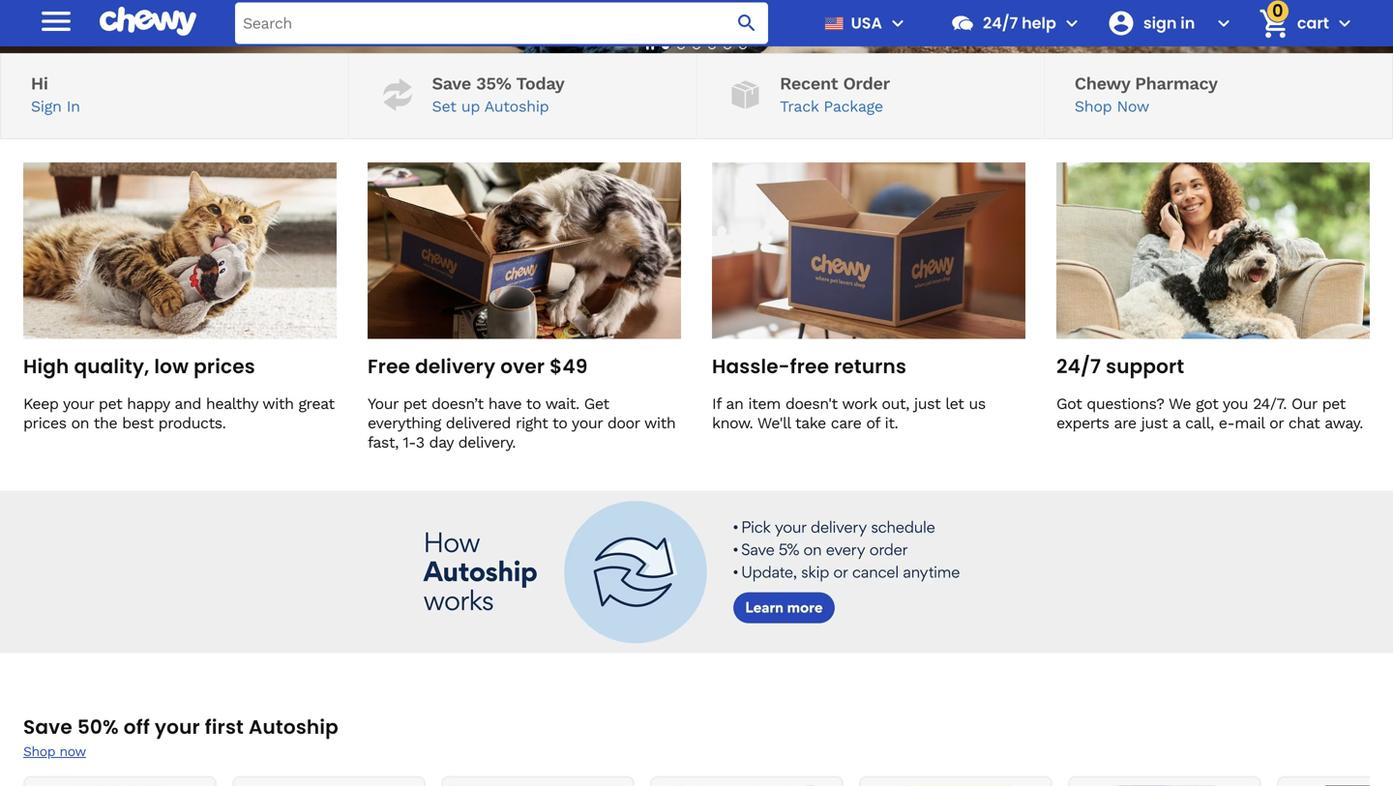 Task type: describe. For each thing, give the bounding box(es) containing it.
3
[[416, 433, 424, 452]]

free
[[790, 353, 829, 380]]

pet inside keep your pet happy and healthy with great prices on the best products.
[[99, 394, 122, 413]]

usa
[[851, 12, 882, 34]]

0 vertical spatial prices
[[194, 353, 255, 380]]

delivered
[[446, 414, 511, 432]]

first
[[205, 714, 244, 741]]

up
[[461, 97, 480, 116]]

cart menu image
[[1333, 12, 1356, 35]]

$49
[[550, 353, 588, 380]]

Product search field
[[235, 2, 768, 44]]

hassle-
[[712, 353, 790, 380]]

mail
[[1235, 414, 1265, 432]]

help
[[1022, 12, 1056, 34]]

work
[[842, 394, 877, 413]]

just inside got questions? we got you 24/7. our pet experts are just a call, e-mail or chat away.
[[1141, 414, 1168, 432]]

50%
[[77, 714, 119, 741]]

off
[[124, 714, 150, 741]]

learn more about autoship image
[[0, 491, 1393, 653]]

happy
[[127, 394, 170, 413]]

e-
[[1219, 414, 1235, 432]]

item
[[748, 394, 781, 413]]

account menu image
[[1212, 12, 1235, 35]]

free delivery over $49
[[368, 353, 588, 380]]

autoship for first
[[249, 714, 338, 741]]

with inside keep your pet happy and healthy with great prices on the best products.
[[262, 394, 294, 413]]

sign inside hi sign in
[[31, 97, 61, 116]]

24/7 for 24/7 help
[[983, 12, 1018, 34]]

in inside hi sign in
[[66, 97, 80, 116]]

just inside if an item doesn't work out, just let us know. we'll take care of it.
[[914, 394, 941, 413]]

questions?
[[1087, 394, 1164, 413]]

over
[[500, 353, 545, 380]]

35%
[[476, 74, 511, 94]]

got
[[1196, 394, 1218, 413]]

chat
[[1288, 414, 1320, 432]]

it.
[[885, 414, 898, 432]]

pet inside got questions? we got you 24/7. our pet experts are just a call, e-mail or chat away.
[[1322, 394, 1346, 413]]

today
[[516, 74, 564, 94]]

chewy support image
[[950, 11, 975, 36]]

pet inside your pet doesn't have to wait. get everything delivered right to your door with fast, 1-3 day delivery.
[[403, 394, 427, 413]]

24/7.
[[1253, 394, 1287, 413]]

now
[[1117, 97, 1149, 116]]

fast,
[[368, 433, 398, 452]]

on
[[71, 414, 89, 432]]

shop inside save 50% off your first autoship shop now
[[23, 744, 55, 760]]

take
[[795, 414, 826, 432]]

got
[[1056, 394, 1082, 413]]

free
[[368, 353, 410, 380]]

hi
[[31, 74, 48, 94]]

delivery
[[415, 353, 496, 380]]

24/7 support
[[1056, 353, 1184, 380]]

wait.
[[545, 394, 579, 413]]

your inside keep your pet happy and healthy with great prices on the best products.
[[63, 394, 94, 413]]

chewy
[[1075, 74, 1130, 94]]

high
[[23, 353, 69, 380]]

the
[[94, 414, 117, 432]]

everything
[[368, 414, 441, 432]]

support
[[1106, 353, 1184, 380]]

1-
[[403, 433, 416, 452]]

/ image for save
[[379, 76, 417, 113]]

away.
[[1325, 414, 1363, 432]]

help menu image
[[1060, 12, 1083, 35]]

we
[[1169, 394, 1191, 413]]

day
[[429, 433, 453, 452]]

items image
[[1257, 6, 1291, 40]]

out,
[[882, 394, 909, 413]]

cart
[[1297, 12, 1329, 34]]

stop automatic slide show image
[[642, 38, 658, 53]]

your pet doesn't have to wait. get everything delivered right to your door with fast, 1-3 day delivery.
[[368, 394, 676, 452]]

or
[[1269, 414, 1284, 432]]

right
[[516, 414, 548, 432]]

save 35% today set up autoship
[[432, 74, 564, 116]]

chewy home image
[[100, 0, 196, 43]]

a
[[1172, 414, 1180, 432]]

recent order track package
[[780, 74, 890, 116]]

hi sign in
[[31, 74, 80, 116]]

sign in link
[[1099, 0, 1208, 46]]

are
[[1114, 414, 1136, 432]]

24/7 for 24/7 support
[[1056, 353, 1101, 380]]



Task type: locate. For each thing, give the bounding box(es) containing it.
1 horizontal spatial pet
[[403, 394, 427, 413]]

0 horizontal spatial just
[[914, 394, 941, 413]]

with
[[262, 394, 294, 413], [644, 414, 676, 432]]

with right door
[[644, 414, 676, 432]]

0 horizontal spatial sign
[[31, 97, 61, 116]]

autoship inside save 50% off your first autoship shop now
[[249, 714, 338, 741]]

2 horizontal spatial your
[[572, 414, 603, 432]]

in left account menu image
[[1180, 12, 1195, 34]]

0 horizontal spatial shop
[[23, 744, 55, 760]]

new customer offer. free $20 egift card with $49+ order* shop now. image
[[0, 0, 1393, 53]]

2 / image from the left
[[727, 76, 764, 113]]

healthy
[[206, 394, 258, 413]]

1 horizontal spatial to
[[552, 414, 567, 432]]

save up set
[[432, 74, 471, 94]]

save inside save 50% off your first autoship shop now
[[23, 714, 72, 741]]

1 horizontal spatial with
[[644, 414, 676, 432]]

0 vertical spatial your
[[63, 394, 94, 413]]

keep your pet happy and healthy with great prices on the best products.
[[23, 394, 334, 432]]

/ image left set
[[379, 76, 417, 113]]

24/7 help link
[[942, 0, 1056, 46]]

1 horizontal spatial / image
[[727, 76, 764, 113]]

experts
[[1056, 414, 1109, 432]]

24/7 help
[[983, 12, 1056, 34]]

track
[[780, 97, 819, 116]]

cart link
[[1251, 0, 1329, 46]]

0 vertical spatial save
[[432, 74, 471, 94]]

shop down chewy
[[1075, 97, 1112, 116]]

24/7 up got at right
[[1056, 353, 1101, 380]]

choose slide to display. group
[[658, 38, 751, 53]]

with inside your pet doesn't have to wait. get everything delivered right to your door with fast, 1-3 day delivery.
[[644, 414, 676, 432]]

save for save 35% today
[[432, 74, 471, 94]]

our
[[1292, 394, 1317, 413]]

sign in
[[1143, 12, 1195, 34]]

autoship
[[484, 97, 549, 116], [249, 714, 338, 741]]

shop now link
[[23, 744, 86, 760]]

1 vertical spatial shop
[[23, 744, 55, 760]]

0 horizontal spatial / image
[[379, 76, 417, 113]]

24/7
[[983, 12, 1018, 34], [1056, 353, 1101, 380]]

0 vertical spatial to
[[526, 394, 541, 413]]

in
[[1180, 12, 1195, 34], [66, 97, 80, 116]]

know.
[[712, 414, 753, 432]]

0 vertical spatial in
[[1180, 12, 1195, 34]]

sign
[[1143, 12, 1177, 34], [31, 97, 61, 116]]

1 horizontal spatial just
[[1141, 414, 1168, 432]]

pet up away.
[[1322, 394, 1346, 413]]

to down wait.
[[552, 414, 567, 432]]

prices inside keep your pet happy and healthy with great prices on the best products.
[[23, 414, 66, 432]]

pet up "everything" at left bottom
[[403, 394, 427, 413]]

1 vertical spatial prices
[[23, 414, 66, 432]]

we'll
[[757, 414, 791, 432]]

autoship down the 35%
[[484, 97, 549, 116]]

delivery.
[[458, 433, 516, 452]]

care
[[831, 414, 861, 432]]

menu image
[[37, 2, 75, 40]]

0 horizontal spatial to
[[526, 394, 541, 413]]

1 horizontal spatial in
[[1180, 12, 1195, 34]]

your down get
[[572, 414, 603, 432]]

1 horizontal spatial sign
[[1143, 12, 1177, 34]]

1 vertical spatial sign
[[31, 97, 61, 116]]

1 vertical spatial with
[[644, 414, 676, 432]]

doesn't
[[431, 394, 483, 413]]

0 vertical spatial just
[[914, 394, 941, 413]]

24/7 right chewy support icon
[[983, 12, 1018, 34]]

door
[[607, 414, 640, 432]]

1 vertical spatial autoship
[[249, 714, 338, 741]]

1 / image from the left
[[379, 76, 417, 113]]

you
[[1223, 394, 1248, 413]]

pet up the
[[99, 394, 122, 413]]

1 vertical spatial to
[[552, 414, 567, 432]]

set
[[432, 97, 456, 116]]

doesn't
[[785, 394, 838, 413]]

prices down keep
[[23, 414, 66, 432]]

hassle-free returns
[[712, 353, 907, 380]]

1 horizontal spatial prices
[[194, 353, 255, 380]]

1 horizontal spatial shop
[[1075, 97, 1112, 116]]

0 vertical spatial shop
[[1075, 97, 1112, 116]]

3 pet from the left
[[1322, 394, 1346, 413]]

1 vertical spatial in
[[66, 97, 80, 116]]

sign up pharmacy
[[1143, 12, 1177, 34]]

low
[[154, 353, 189, 380]]

1 horizontal spatial save
[[432, 74, 471, 94]]

/ image for recent
[[727, 76, 764, 113]]

your inside your pet doesn't have to wait. get everything delivered right to your door with fast, 1-3 day delivery.
[[572, 414, 603, 432]]

0 vertical spatial 24/7
[[983, 12, 1018, 34]]

Search text field
[[235, 2, 768, 44]]

1 horizontal spatial autoship
[[484, 97, 549, 116]]

returns
[[834, 353, 907, 380]]

1 vertical spatial just
[[1141, 414, 1168, 432]]

package
[[824, 97, 883, 116]]

in down menu icon
[[66, 97, 80, 116]]

list
[[23, 776, 1393, 786]]

autoship inside 'save 35% today set up autoship'
[[484, 97, 549, 116]]

0 horizontal spatial in
[[66, 97, 80, 116]]

just
[[914, 394, 941, 413], [1141, 414, 1168, 432]]

if an item doesn't work out, just let us know. we'll take care of it.
[[712, 394, 985, 432]]

0 horizontal spatial 24/7
[[983, 12, 1018, 34]]

shop inside chewy pharmacy shop now
[[1075, 97, 1112, 116]]

shop left 'now' on the bottom
[[23, 744, 55, 760]]

order
[[843, 74, 890, 94]]

call,
[[1185, 414, 1214, 432]]

0 vertical spatial autoship
[[484, 97, 549, 116]]

get
[[584, 394, 609, 413]]

if
[[712, 394, 721, 413]]

0 vertical spatial sign
[[1143, 12, 1177, 34]]

usa button
[[816, 0, 909, 46]]

of
[[866, 414, 880, 432]]

just left the a on the right bottom
[[1141, 414, 1168, 432]]

quality,
[[74, 353, 149, 380]]

chewy pharmacy shop now
[[1075, 74, 1218, 116]]

save up shop now link
[[23, 714, 72, 741]]

shop
[[1075, 97, 1112, 116], [23, 744, 55, 760]]

submit search image
[[735, 12, 758, 35]]

autoship for up
[[484, 97, 549, 116]]

us
[[969, 394, 985, 413]]

autoship right first
[[249, 714, 338, 741]]

0 horizontal spatial prices
[[23, 414, 66, 432]]

0 vertical spatial with
[[262, 394, 294, 413]]

save for save 50% off your first autoship
[[23, 714, 72, 741]]

/ image
[[379, 76, 417, 113], [727, 76, 764, 113]]

0 horizontal spatial save
[[23, 714, 72, 741]]

2 vertical spatial your
[[155, 714, 200, 741]]

1 pet from the left
[[99, 394, 122, 413]]

with left great at the left of page
[[262, 394, 294, 413]]

save
[[432, 74, 471, 94], [23, 714, 72, 741]]

pet
[[99, 394, 122, 413], [403, 394, 427, 413], [1322, 394, 1346, 413]]

pharmacy
[[1135, 74, 1218, 94]]

2 pet from the left
[[403, 394, 427, 413]]

0 horizontal spatial autoship
[[249, 714, 338, 741]]

save 50% off your first autoship shop now
[[23, 714, 338, 760]]

got questions? we got you 24/7. our pet experts are just a call, e-mail or chat away.
[[1056, 394, 1363, 432]]

1 horizontal spatial 24/7
[[1056, 353, 1101, 380]]

0 horizontal spatial with
[[262, 394, 294, 413]]

save inside 'save 35% today set up autoship'
[[432, 74, 471, 94]]

your up the on at the bottom
[[63, 394, 94, 413]]

your inside save 50% off your first autoship shop now
[[155, 714, 200, 741]]

your
[[63, 394, 94, 413], [572, 414, 603, 432], [155, 714, 200, 741]]

to
[[526, 394, 541, 413], [552, 414, 567, 432]]

products.
[[158, 414, 226, 432]]

keep
[[23, 394, 58, 413]]

an
[[726, 394, 743, 413]]

now
[[59, 744, 86, 760]]

2 horizontal spatial pet
[[1322, 394, 1346, 413]]

to up right
[[526, 394, 541, 413]]

sign down hi
[[31, 97, 61, 116]]

/ image left track
[[727, 76, 764, 113]]

great
[[298, 394, 334, 413]]

high quality, low prices
[[23, 353, 255, 380]]

1 vertical spatial your
[[572, 414, 603, 432]]

let
[[945, 394, 964, 413]]

just left let
[[914, 394, 941, 413]]

your right off
[[155, 714, 200, 741]]

have
[[488, 394, 522, 413]]

prices up healthy
[[194, 353, 255, 380]]

prices
[[194, 353, 255, 380], [23, 414, 66, 432]]

and
[[175, 394, 201, 413]]

1 vertical spatial 24/7
[[1056, 353, 1101, 380]]

menu image
[[886, 12, 909, 35]]

recent
[[780, 74, 838, 94]]

your
[[368, 394, 398, 413]]

0 horizontal spatial your
[[63, 394, 94, 413]]

1 vertical spatial save
[[23, 714, 72, 741]]

1 horizontal spatial your
[[155, 714, 200, 741]]

best
[[122, 414, 153, 432]]

0 horizontal spatial pet
[[99, 394, 122, 413]]



Task type: vqa. For each thing, say whether or not it's contained in the screenshot.


